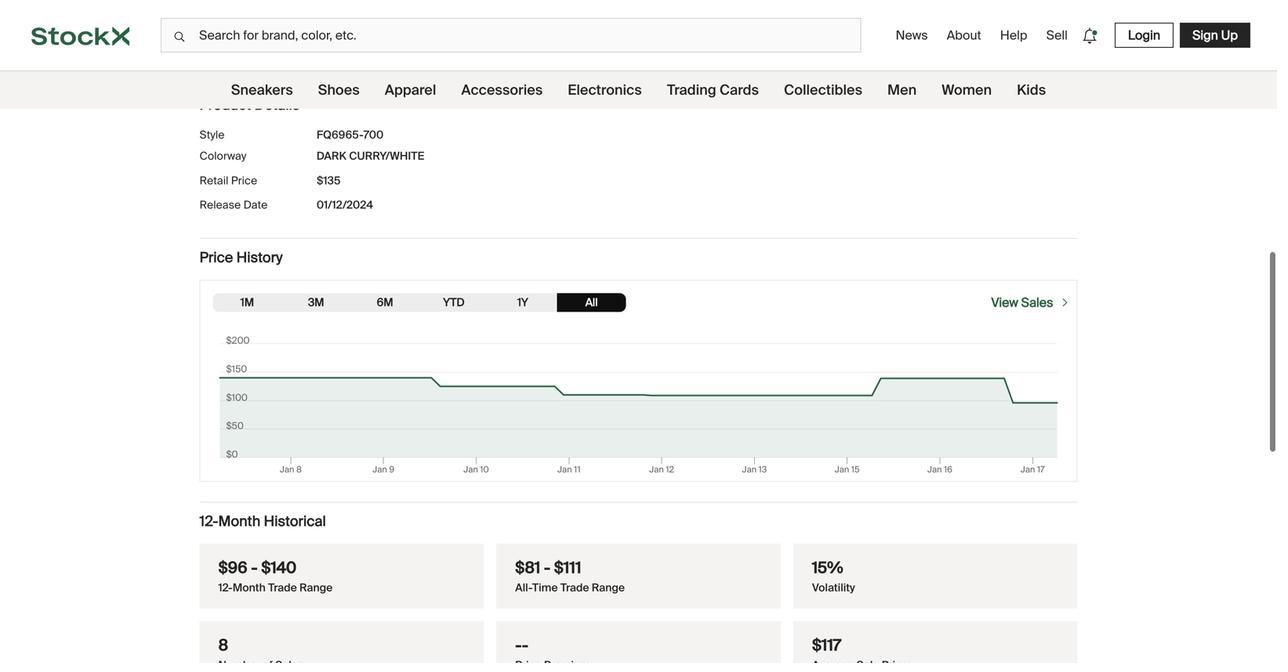 Task type: vqa. For each thing, say whether or not it's contained in the screenshot.
row
no



Task type: locate. For each thing, give the bounding box(es) containing it.
about link
[[940, 21, 988, 50]]

sales
[[1021, 295, 1053, 311]]

price left history
[[200, 249, 233, 267]]

range inside $96         -          $140 12-month trade range
[[299, 581, 333, 596]]

group
[[200, 281, 639, 325]]

1 horizontal spatial range
[[592, 581, 625, 596]]

release
[[200, 198, 241, 213]]

1 horizontal spatial trade
[[560, 581, 589, 596]]

cards
[[720, 81, 759, 99]]

12- up $96 in the left bottom of the page
[[200, 513, 218, 531]]

2 horizontal spatial ship
[[778, 40, 797, 53]]

1 horizontal spatial xpress ship
[[584, 40, 636, 53]]

2 last from the left
[[890, 40, 909, 52]]

view
[[991, 295, 1018, 311]]

login button
[[1115, 23, 1174, 48]]

1 vertical spatial month
[[233, 581, 266, 596]]

2 xpress ship from the left
[[584, 40, 636, 53]]

0 horizontal spatial last
[[247, 40, 266, 52]]

0 horizontal spatial xpress
[[424, 40, 454, 53]]

1 trade from the left
[[268, 581, 297, 596]]

trade down $140
[[268, 581, 297, 596]]

women
[[942, 81, 992, 99]]

sale: left $702
[[268, 40, 290, 52]]

1m
[[240, 296, 254, 310]]

last sale: $525
[[890, 40, 958, 52]]

electronics
[[568, 81, 642, 99]]

$80
[[726, 11, 756, 31]]

$380
[[887, 11, 926, 31]]

news link
[[889, 21, 934, 50]]

$135
[[317, 174, 341, 188]]

collectibles
[[784, 81, 862, 99]]

shoes
[[318, 81, 360, 99]]

xpress down $80
[[745, 40, 776, 53]]

sign up
[[1192, 27, 1238, 44]]

kids
[[1017, 81, 1046, 99]]

ship for $80
[[778, 40, 797, 53]]

collectibles link
[[784, 71, 862, 109]]

- inside $81           -            $111 all-time trade range
[[544, 559, 550, 579]]

last sale: $702
[[247, 40, 315, 52]]

2 range from the left
[[592, 581, 625, 596]]

all
[[585, 296, 598, 310]]

xpress down $103
[[584, 40, 615, 53]]

0 horizontal spatial range
[[299, 581, 333, 596]]

1 vertical spatial 12-
[[218, 581, 233, 596]]

ship for $103
[[617, 40, 636, 53]]

0 horizontal spatial xpress ship
[[424, 40, 476, 53]]

price
[[231, 174, 257, 188], [200, 249, 233, 267]]

sell link
[[1040, 21, 1074, 50]]

1 ship from the left
[[456, 40, 476, 53]]

0 horizontal spatial ship
[[456, 40, 476, 53]]

range inside $81           -            $111 all-time trade range
[[592, 581, 625, 596]]

- for $96
[[251, 559, 258, 579]]

release date
[[200, 198, 268, 213]]

1 sale: from the left
[[268, 40, 290, 52]]

1m button
[[213, 294, 282, 313]]

men link
[[887, 71, 917, 109]]

retail
[[200, 174, 228, 188]]

ship up accessories link
[[456, 40, 476, 53]]

xpress for $80
[[745, 40, 776, 53]]

range for $140
[[299, 581, 333, 596]]

trade inside $96         -          $140 12-month trade range
[[268, 581, 297, 596]]

6m
[[377, 296, 393, 310]]

trade for $81           -            $111
[[560, 581, 589, 596]]

login
[[1128, 27, 1160, 44]]

0 horizontal spatial trade
[[268, 581, 297, 596]]

2 horizontal spatial xpress ship
[[745, 40, 797, 53]]

trade inside $81           -            $111 all-time trade range
[[560, 581, 589, 596]]

8
[[218, 636, 228, 656]]

$111
[[554, 559, 581, 579]]

1 xpress from the left
[[424, 40, 454, 53]]

- inside $96         -          $140 12-month trade range
[[251, 559, 258, 579]]

1 vertical spatial price
[[200, 249, 233, 267]]

men
[[887, 81, 917, 99]]

xpress ship for $80
[[745, 40, 797, 53]]

3 xpress ship from the left
[[745, 40, 797, 53]]

sale: for $790
[[268, 40, 290, 52]]

xpress ship down $80
[[745, 40, 797, 53]]

range down historical
[[299, 581, 333, 596]]

sneakers link
[[231, 71, 293, 109]]

2 trade from the left
[[560, 581, 589, 596]]

ship
[[456, 40, 476, 53], [617, 40, 636, 53], [778, 40, 797, 53]]

trade
[[268, 581, 297, 596], [560, 581, 589, 596]]

12- down $96 in the left bottom of the page
[[218, 581, 233, 596]]

trading
[[667, 81, 716, 99]]

month up $96 in the left bottom of the page
[[218, 513, 260, 531]]

sneakers
[[231, 81, 293, 99]]

2 horizontal spatial xpress
[[745, 40, 776, 53]]

$525
[[936, 40, 958, 52]]

0 vertical spatial price
[[231, 174, 257, 188]]

2 xpress from the left
[[584, 40, 615, 53]]

Search... search field
[[161, 18, 861, 53]]

last down $380
[[890, 40, 909, 52]]

last down $790 at top left
[[247, 40, 266, 52]]

range right time
[[592, 581, 625, 596]]

sale: left $525
[[911, 40, 932, 52]]

0 vertical spatial month
[[218, 513, 260, 531]]

700
[[364, 128, 384, 142]]

xpress
[[424, 40, 454, 53], [584, 40, 615, 53], [745, 40, 776, 53]]

-
[[251, 559, 258, 579], [544, 559, 550, 579], [515, 636, 522, 656], [522, 636, 528, 656]]

notification unread icon image
[[1079, 25, 1101, 47]]

last for $380
[[890, 40, 909, 52]]

month
[[218, 513, 260, 531], [233, 581, 266, 596]]

- for -
[[522, 636, 528, 656]]

history
[[236, 249, 283, 267]]

group containing 1m
[[200, 281, 639, 325]]

1 horizontal spatial last
[[890, 40, 909, 52]]

xpress ship for $103
[[584, 40, 636, 53]]

12-
[[200, 513, 218, 531], [218, 581, 233, 596]]

xpress ship
[[424, 40, 476, 53], [584, 40, 636, 53], [745, 40, 797, 53]]

colorway
[[200, 149, 246, 164]]

month down $96 in the left bottom of the page
[[233, 581, 266, 596]]

product details
[[200, 96, 300, 114]]

0 horizontal spatial sale:
[[268, 40, 290, 52]]

shoes link
[[318, 71, 360, 109]]

--
[[515, 636, 528, 656]]

ytd
[[443, 296, 465, 310]]

xpress down $70
[[424, 40, 454, 53]]

1 range from the left
[[299, 581, 333, 596]]

2 ship from the left
[[617, 40, 636, 53]]

trading cards link
[[667, 71, 759, 109]]

ship up collectibles "link"
[[778, 40, 797, 53]]

price up the release date
[[231, 174, 257, 188]]

dark
[[317, 149, 347, 164]]

price history
[[200, 249, 283, 267]]

2 sale: from the left
[[911, 40, 932, 52]]

1 horizontal spatial xpress
[[584, 40, 615, 53]]

last
[[247, 40, 266, 52], [890, 40, 909, 52]]

trade down $111
[[560, 581, 589, 596]]

sale:
[[268, 40, 290, 52], [911, 40, 932, 52]]

0 vertical spatial 12-
[[200, 513, 218, 531]]

3 xpress from the left
[[745, 40, 776, 53]]

xpress ship down $70
[[424, 40, 476, 53]]

ship up product category switcher element
[[617, 40, 636, 53]]

1 xpress ship from the left
[[424, 40, 476, 53]]

style
[[200, 128, 225, 142]]

1 last from the left
[[247, 40, 266, 52]]

$117
[[812, 636, 841, 656]]

date
[[243, 198, 268, 213]]

1 horizontal spatial sale:
[[911, 40, 932, 52]]

women link
[[942, 71, 992, 109]]

1 horizontal spatial ship
[[617, 40, 636, 53]]

xpress ship down $103
[[584, 40, 636, 53]]

time
[[532, 581, 558, 596]]

3 ship from the left
[[778, 40, 797, 53]]



Task type: describe. For each thing, give the bounding box(es) containing it.
sign up button
[[1180, 23, 1250, 48]]

$81           -            $111 all-time trade range
[[515, 559, 625, 596]]

$702
[[293, 40, 315, 52]]

volatility
[[812, 581, 855, 596]]

apparel link
[[385, 71, 436, 109]]

dark curry/white
[[317, 149, 424, 164]]

sign
[[1192, 27, 1218, 44]]

stockx logo image
[[31, 26, 129, 46]]

trade for $96         -          $140
[[268, 581, 297, 596]]

up
[[1221, 27, 1238, 44]]

news
[[896, 27, 928, 44]]

accessories
[[461, 81, 543, 99]]

xpress for $70
[[424, 40, 454, 53]]

$103
[[566, 11, 600, 31]]

view sales button
[[985, 294, 1077, 313]]

details
[[254, 96, 300, 114]]

accessories link
[[461, 71, 543, 109]]

$790
[[244, 11, 282, 31]]

fq6965-
[[317, 128, 364, 142]]

sell
[[1046, 27, 1068, 44]]

electronics link
[[568, 71, 642, 109]]

last for $790
[[247, 40, 266, 52]]

range for $111
[[592, 581, 625, 596]]

xpress for $103
[[584, 40, 615, 53]]

trading cards
[[667, 81, 759, 99]]

$70
[[405, 11, 433, 31]]

15% volatility
[[812, 559, 855, 596]]

product
[[200, 96, 251, 114]]

view sales
[[991, 295, 1053, 311]]

sale: for $380
[[911, 40, 932, 52]]

15%
[[812, 559, 843, 579]]

fq6965-700
[[317, 128, 384, 142]]

month inside $96         -          $140 12-month trade range
[[233, 581, 266, 596]]

all button
[[557, 294, 626, 313]]

stockx logo link
[[0, 0, 161, 71]]

$96
[[218, 559, 247, 579]]

1y
[[517, 296, 528, 310]]

xpress ship for $70
[[424, 40, 476, 53]]

retail price
[[200, 174, 257, 188]]

01/12/2024
[[317, 198, 373, 213]]

3m
[[308, 296, 324, 310]]

12-month historical
[[200, 513, 326, 531]]

$96         -          $140 12-month trade range
[[218, 559, 333, 596]]

12- inside $96         -          $140 12-month trade range
[[218, 581, 233, 596]]

1y button
[[488, 294, 557, 313]]

ship for $70
[[456, 40, 476, 53]]

$81
[[515, 559, 540, 579]]

help
[[1000, 27, 1027, 44]]

apparel
[[385, 81, 436, 99]]

3m button
[[282, 294, 351, 313]]

product category switcher element
[[0, 71, 1277, 109]]

$140
[[261, 559, 296, 579]]

- for $81
[[544, 559, 550, 579]]

historical
[[264, 513, 326, 531]]

help link
[[994, 21, 1034, 50]]

kids link
[[1017, 71, 1046, 109]]

curry/white
[[349, 149, 424, 164]]

all-
[[515, 581, 532, 596]]

ytd button
[[419, 294, 488, 313]]

about
[[947, 27, 981, 44]]

6m button
[[351, 294, 419, 313]]



